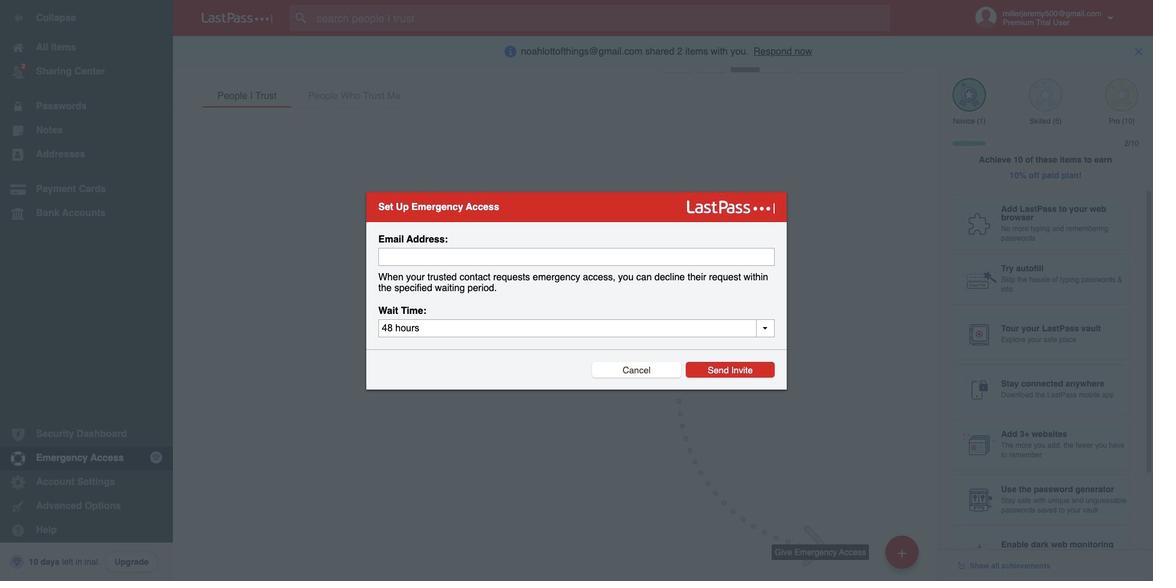 Task type: describe. For each thing, give the bounding box(es) containing it.
lastpass image
[[202, 13, 273, 23]]

new item navigation
[[677, 399, 939, 582]]



Task type: vqa. For each thing, say whether or not it's contained in the screenshot.
Main navigation Navigation
yes



Task type: locate. For each thing, give the bounding box(es) containing it.
dialog
[[367, 192, 787, 390]]

search people I trust text field
[[290, 5, 914, 31]]

main navigation navigation
[[0, 0, 173, 582]]

vault options navigation
[[173, 36, 939, 72]]

Search search field
[[290, 5, 914, 31]]

None text field
[[379, 248, 775, 266]]



